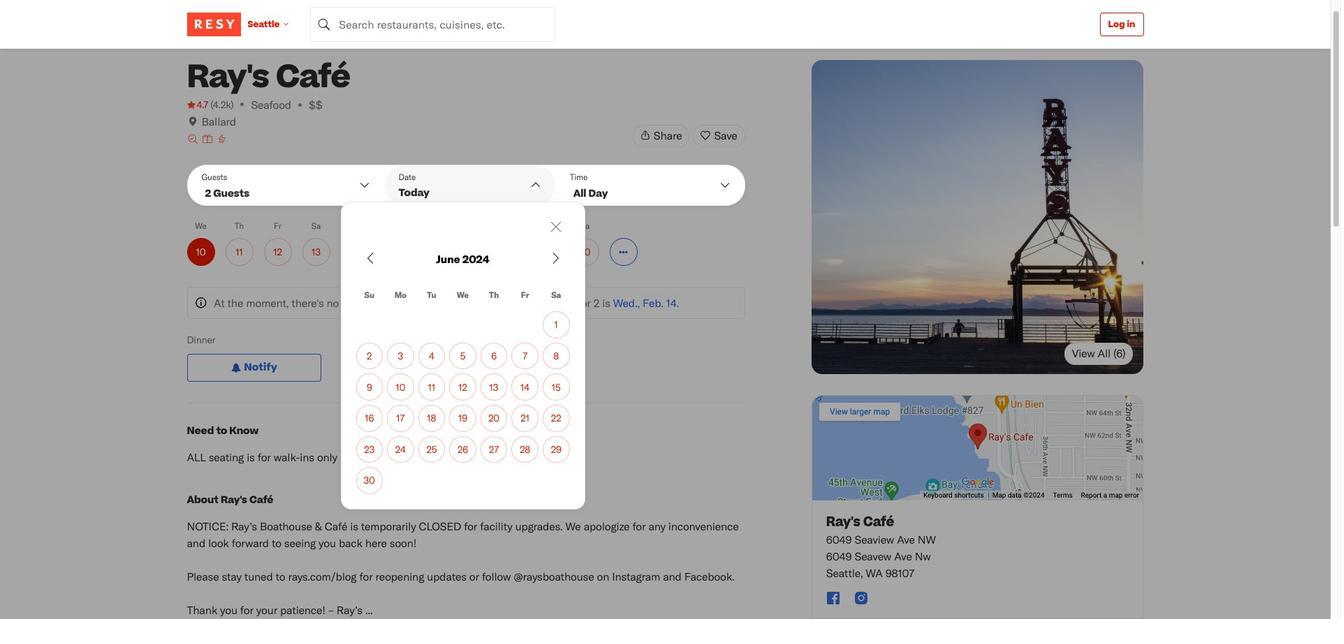 Task type: locate. For each thing, give the bounding box(es) containing it.
wed., feb. 14 button
[[613, 296, 677, 310]]

ray's
[[231, 520, 257, 533], [337, 604, 363, 617]]

1 vertical spatial 11
[[428, 381, 435, 393]]

1 vertical spatial 10
[[396, 381, 405, 393]]

to right the need
[[216, 424, 227, 439]]

0 vertical spatial 14
[[666, 296, 677, 310]]

on right 23
[[378, 451, 391, 464]]

1 vertical spatial 16 button
[[356, 405, 383, 432]]

22 button
[[543, 405, 570, 432]]

row containing su
[[356, 289, 570, 307]]

2 horizontal spatial we
[[566, 520, 581, 533]]

save button
[[693, 125, 745, 147]]

2 horizontal spatial fr
[[543, 221, 551, 231]]

row containing 16
[[356, 405, 570, 432]]

23
[[364, 444, 375, 455]]

24
[[395, 444, 406, 455]]

need to know
[[187, 424, 259, 439]]

12 button up 19
[[449, 374, 476, 401]]

you
[[319, 537, 336, 550], [220, 604, 237, 617]]

there's
[[292, 296, 324, 310]]

1 horizontal spatial 13
[[490, 381, 499, 393]]

4 button
[[418, 343, 445, 370]]

and right instagram
[[663, 570, 682, 583]]

20 right 19
[[489, 412, 500, 424]]

16
[[427, 246, 436, 258], [365, 412, 374, 424]]

0 vertical spatial ray's
[[231, 520, 257, 533]]

feb.
[[643, 296, 664, 310]]

we column header
[[449, 289, 476, 307]]

11 for the topmost 11 button
[[236, 246, 243, 258]]

@raysboathouse
[[514, 570, 594, 583]]

to down boathouse
[[272, 537, 281, 550]]

temporarily
[[361, 520, 416, 533]]

29
[[551, 444, 562, 455]]

0 horizontal spatial you
[[220, 604, 237, 617]]

17 for '17' button to the top
[[466, 246, 474, 258]]

notify
[[244, 361, 277, 375]]

16 button up 'tu'
[[418, 238, 445, 266]]

we inside notice: ray's boathouse & café is temporarily closed for facility upgrades. we apologize for any inconvenience and look forward to seeing you back here soon! please stay tuned to rays.com/blog for reopening updates or follow @raysboathouse on instagram and facebook. thank you for your patience! – ray's ...
[[566, 520, 581, 533]]

2 horizontal spatial sa
[[581, 221, 590, 231]]

1 row from the top
[[356, 289, 570, 307]]

11 up the
[[236, 246, 243, 258]]

online
[[342, 296, 372, 310]]

1 horizontal spatial sa
[[551, 290, 561, 300]]

30 row
[[356, 468, 570, 495]]

1 vertical spatial 13 button
[[481, 374, 508, 401]]

1 horizontal spatial th
[[489, 290, 499, 300]]

0 vertical spatial 17 button
[[456, 238, 484, 266]]

at
[[214, 296, 225, 310]]

1 vertical spatial 16
[[365, 412, 374, 424]]

17 left 18
[[396, 412, 405, 424]]

17
[[466, 246, 474, 258], [396, 412, 405, 424]]

… button
[[610, 238, 638, 266]]

row containing 2
[[356, 343, 570, 370]]

1 vertical spatial 20
[[489, 412, 500, 424]]

1 vertical spatial and
[[663, 570, 682, 583]]

1 horizontal spatial 14
[[666, 296, 677, 310]]

2
[[594, 296, 600, 310], [367, 350, 372, 362]]

on left instagram
[[597, 570, 609, 583]]

on
[[378, 451, 391, 464], [500, 451, 512, 464], [597, 570, 609, 583]]

13 up the there's
[[312, 246, 321, 258]]

back
[[339, 537, 363, 550]]

1 horizontal spatial 20
[[580, 246, 591, 258]]

12 button up moment,
[[264, 238, 292, 266]]

0 horizontal spatial 12
[[273, 246, 282, 258]]

13
[[312, 246, 321, 258], [490, 381, 499, 393]]

0 vertical spatial 13
[[312, 246, 321, 258]]

5 button
[[449, 343, 476, 370]]

café right &
[[325, 520, 347, 533]]

0 horizontal spatial 17 button
[[387, 405, 414, 432]]

ave left nw
[[897, 533, 915, 546]]

1 horizontal spatial 2
[[594, 296, 600, 310]]

tu
[[427, 290, 436, 300]]

we left the at the left
[[457, 290, 469, 300]]

1 vertical spatial 20 button
[[481, 405, 508, 432]]

today.
[[445, 296, 476, 310]]

climbing image
[[216, 133, 227, 145]]

20 left '…' button
[[580, 246, 591, 258]]

row
[[356, 289, 570, 307], [356, 343, 570, 370], [356, 374, 570, 401], [356, 405, 570, 432], [356, 436, 570, 463]]

1 horizontal spatial 11 button
[[418, 374, 445, 401]]

0 horizontal spatial we
[[195, 221, 207, 231]]

2 vertical spatial ray's
[[826, 514, 861, 532]]

2 vertical spatial we
[[566, 520, 581, 533]]

row containing 23
[[356, 436, 570, 463]]

log in
[[1109, 18, 1136, 30]]

20 for the top 20 button
[[580, 246, 591, 258]]

0 horizontal spatial 20
[[489, 412, 500, 424]]

forward
[[232, 537, 269, 550]]

12 up moment,
[[273, 246, 282, 258]]

12
[[273, 246, 282, 258], [459, 381, 467, 393]]

for right the sa column header
[[578, 296, 591, 310]]

nw
[[918, 533, 936, 546]]

ave up the 98107 at bottom right
[[895, 550, 912, 563]]

1 vertical spatial 12 button
[[449, 374, 476, 401]]

0 horizontal spatial 14
[[521, 381, 530, 393]]

instagram
[[612, 570, 660, 583]]

you right thank
[[220, 604, 237, 617]]

11 inside june 2024 table
[[428, 381, 435, 393]]

1 horizontal spatial 17
[[466, 246, 474, 258]]

0 horizontal spatial 17
[[396, 412, 405, 424]]

30
[[364, 475, 375, 487]]

0 horizontal spatial 13
[[312, 246, 321, 258]]

about ray's café
[[187, 493, 273, 508]]

1 horizontal spatial is
[[350, 520, 358, 533]]

16 down 9 button
[[365, 412, 374, 424]]

0 horizontal spatial 11
[[236, 246, 243, 258]]

2 left "3"
[[367, 350, 372, 362]]

1 vertical spatial 17
[[396, 412, 405, 424]]

0 horizontal spatial 10
[[196, 246, 206, 258]]

and down notice:
[[187, 537, 205, 550]]

ray's for ray's café 6049 seaview ave nw 6049 seavew ave nw seattle, wa 98107
[[826, 514, 861, 532]]

3 row from the top
[[356, 374, 570, 401]]

date today
[[399, 172, 429, 201]]

24 button
[[387, 436, 414, 463]]

10 button up at
[[187, 238, 215, 266]]

2 6049 from the top
[[826, 550, 852, 563]]

0 vertical spatial we
[[195, 221, 207, 231]]

13 for left 13 button
[[312, 246, 321, 258]]

0 horizontal spatial 11 button
[[225, 238, 253, 266]]

your
[[256, 604, 277, 617]]

0 vertical spatial to
[[216, 424, 227, 439]]

0 vertical spatial 12
[[273, 246, 282, 258]]

10
[[196, 246, 206, 258], [396, 381, 405, 393]]

you down &
[[319, 537, 336, 550]]

1 vertical spatial 2
[[367, 350, 372, 362]]

$$
[[309, 98, 322, 111]]

26 button
[[449, 436, 476, 463]]

is left wed.,
[[602, 296, 611, 310]]

1 vertical spatial 12
[[459, 381, 467, 393]]

café
[[276, 55, 350, 101], [249, 493, 273, 508], [864, 514, 894, 532], [325, 520, 347, 533]]

is right seating
[[247, 451, 255, 464]]

11 button up the
[[225, 238, 253, 266]]

view all (6)
[[1072, 347, 1126, 360]]

sa inside column header
[[551, 290, 561, 300]]

25
[[427, 444, 437, 455]]

0 vertical spatial 16 button
[[418, 238, 445, 266]]

holiday).
[[425, 451, 466, 464]]

1 horizontal spatial 12 button
[[449, 374, 476, 401]]

sa column header
[[543, 289, 570, 307]]

4 row from the top
[[356, 405, 570, 432]]

20
[[580, 246, 591, 258], [489, 412, 500, 424]]

1 vertical spatial is
[[247, 451, 255, 464]]

16 left june
[[427, 246, 436, 258]]

nw
[[915, 550, 931, 563]]

log in button
[[1100, 12, 1144, 36]]

share
[[654, 129, 682, 142]]

13 down 6 button
[[490, 381, 499, 393]]

2 row from the top
[[356, 343, 570, 370]]

11 down 4 button
[[428, 381, 435, 393]]

…
[[619, 241, 628, 258]]

12 down 5 button
[[459, 381, 467, 393]]

15
[[552, 381, 561, 393]]

14 right feb.
[[666, 296, 677, 310]]

4.7 out of 5 stars image
[[187, 98, 208, 112]]

20 button
[[571, 238, 599, 266], [481, 405, 508, 432]]

20 button left '…' button
[[571, 238, 599, 266]]

1 horizontal spatial availability
[[523, 296, 575, 310]]

0 vertical spatial 20
[[580, 246, 591, 258]]

1 horizontal spatial 12
[[459, 381, 467, 393]]

10 button
[[187, 238, 215, 266], [387, 374, 414, 401]]

1 vertical spatial we
[[457, 290, 469, 300]]

1 vertical spatial 11 button
[[418, 374, 445, 401]]

we left apologize
[[566, 520, 581, 533]]

fr inside column header
[[521, 290, 529, 300]]

tuned
[[244, 570, 273, 583]]

1 horizontal spatial 17 button
[[456, 238, 484, 266]]

is up back
[[350, 520, 358, 533]]

for
[[429, 296, 442, 310], [578, 296, 591, 310], [258, 451, 271, 464], [464, 520, 477, 533], [633, 520, 646, 533], [360, 570, 373, 583], [240, 604, 254, 617]]

16 button up 23
[[356, 405, 383, 432]]

for left 'facility' on the left bottom
[[464, 520, 477, 533]]

facebook.
[[685, 570, 735, 583]]

wa
[[866, 567, 883, 580]]

0 vertical spatial 12 button
[[264, 238, 292, 266]]

17 for '17' button to the bottom
[[396, 412, 405, 424]]

0 horizontal spatial 10 button
[[187, 238, 215, 266]]

11 button up 18
[[418, 374, 445, 401]]

0 horizontal spatial 16
[[365, 412, 374, 424]]

0 horizontal spatial sa
[[311, 221, 321, 231]]

11 for the bottom 11 button
[[428, 381, 435, 393]]

20 button up the 27
[[481, 405, 508, 432]]

patience!
[[280, 604, 326, 617]]

moment,
[[246, 296, 289, 310]]

today
[[399, 186, 429, 201]]

1 horizontal spatial ray's
[[337, 604, 363, 617]]

to
[[216, 424, 227, 439], [272, 537, 281, 550], [276, 570, 285, 583]]

1 horizontal spatial 20 button
[[571, 238, 599, 266]]

13 inside june 2024 table
[[490, 381, 499, 393]]

we down guests
[[195, 221, 207, 231]]

availability up '1'
[[523, 296, 575, 310]]

share button
[[633, 125, 690, 147]]

21
[[521, 412, 530, 424]]

0 vertical spatial 6049
[[826, 533, 852, 546]]

to right tuned
[[276, 570, 285, 583]]

17 button up 24
[[387, 405, 414, 432]]

12 inside june 2024 table
[[459, 381, 467, 393]]

ray's inside 'ray's café 6049 seaview ave nw 6049 seavew ave nw seattle, wa 98107'
[[826, 514, 861, 532]]

time
[[570, 172, 588, 182]]

availability right the su
[[375, 296, 426, 310]]

15 button
[[543, 374, 570, 401]]

3 button
[[387, 343, 414, 370]]

here
[[365, 537, 387, 550]]

17 button up we column header
[[456, 238, 484, 266]]

2 vertical spatial to
[[276, 570, 285, 583]]

12 button
[[264, 238, 292, 266], [449, 374, 476, 401]]

0 vertical spatial and
[[187, 537, 205, 550]]

ray's café 6049 seaview ave nw 6049 seavew ave nw seattle, wa 98107
[[826, 514, 936, 580]]

0 vertical spatial 13 button
[[302, 238, 330, 266]]

ray's café
[[187, 55, 350, 101]]

ray's up the forward
[[231, 520, 257, 533]]

6049
[[826, 533, 852, 546], [826, 550, 852, 563]]

2 horizontal spatial is
[[602, 296, 611, 310]]

for left any
[[633, 520, 646, 533]]

we
[[195, 221, 207, 231], [457, 290, 469, 300], [566, 520, 581, 533]]

fr column header
[[512, 289, 539, 307]]

th column header
[[481, 289, 508, 307]]

17 inside june 2024 table
[[396, 412, 405, 424]]

16 inside june 2024 table
[[365, 412, 374, 424]]

1 vertical spatial 10 button
[[387, 374, 414, 401]]

sa for 20
[[581, 221, 590, 231]]

10 button right 9 button
[[387, 374, 414, 401]]

20 inside row
[[489, 412, 500, 424]]

cell
[[356, 312, 383, 339], [387, 312, 414, 339], [418, 312, 445, 339], [449, 312, 476, 339], [481, 312, 508, 339], [512, 312, 539, 339], [387, 468, 414, 495], [418, 468, 445, 495], [449, 468, 476, 495], [481, 468, 508, 495], [512, 468, 539, 495], [543, 468, 570, 495]]

0 vertical spatial you
[[319, 537, 336, 550]]

only
[[317, 451, 338, 464]]

14 down '7' button
[[521, 381, 530, 393]]

2 horizontal spatial on
[[597, 570, 609, 583]]

0 vertical spatial 17
[[466, 246, 474, 258]]

13 button left 14 button
[[481, 374, 508, 401]]

0 vertical spatial ray's
[[187, 55, 269, 101]]

7 button
[[512, 343, 539, 370]]

18
[[427, 412, 436, 424]]

0 vertical spatial 11
[[236, 246, 243, 258]]

5 row from the top
[[356, 436, 570, 463]]

0 horizontal spatial 12 button
[[264, 238, 292, 266]]

0 vertical spatial th
[[235, 221, 244, 231]]

17 right june
[[466, 246, 474, 258]]

1 horizontal spatial 11
[[428, 381, 435, 393]]

ins
[[300, 451, 314, 464]]

1 horizontal spatial we
[[457, 290, 469, 300]]

13 button up the there's
[[302, 238, 330, 266]]

2 left wed.,
[[594, 296, 600, 310]]

...
[[365, 604, 373, 617]]

19 button
[[449, 405, 476, 432]]

(4.2k)
[[211, 99, 234, 110]]

café up boathouse
[[249, 493, 273, 508]]

on right the 27
[[500, 451, 512, 464]]

0 vertical spatial 16
[[427, 246, 436, 258]]

june 2024
[[436, 252, 490, 266]]

1 horizontal spatial 16 button
[[418, 238, 445, 266]]

1 vertical spatial to
[[272, 537, 281, 550]]

café up the seaview on the right bottom of page
[[864, 514, 894, 532]]

11
[[236, 246, 243, 258], [428, 381, 435, 393]]

mo column header
[[387, 289, 414, 307]]

(4.2k) reviews element
[[211, 98, 234, 112]]

ray's right –
[[337, 604, 363, 617]]

0 vertical spatial is
[[602, 296, 611, 310]]

for left your
[[240, 604, 254, 617]]

0 vertical spatial 11 button
[[225, 238, 253, 266]]

for up '...' at bottom left
[[360, 570, 373, 583]]

0 horizontal spatial 2
[[367, 350, 372, 362]]



Task type: describe. For each thing, give the bounding box(es) containing it.
is inside notice: ray's boathouse & café is temporarily closed for facility upgrades. we apologize for any inconvenience and look forward to seeing you back here soon! please stay tuned to rays.com/blog for reopening updates or follow @raysboathouse on instagram and facebook. thank you for your patience! – ray's ...
[[350, 520, 358, 533]]

know
[[229, 424, 259, 439]]

27
[[489, 444, 499, 455]]

view
[[1072, 347, 1095, 360]]

all
[[187, 451, 206, 464]]

tu column header
[[418, 289, 445, 307]]

please
[[187, 570, 219, 583]]

0 horizontal spatial 13 button
[[302, 238, 330, 266]]

8 button
[[543, 343, 570, 370]]

1 horizontal spatial 10 button
[[387, 374, 414, 401]]

1 vertical spatial you
[[220, 604, 237, 617]]

2 inside button
[[367, 350, 372, 362]]

0 vertical spatial 10 button
[[187, 238, 215, 266]]

soon!
[[390, 537, 417, 550]]

1 availability from the left
[[375, 296, 426, 310]]

4.7
[[197, 99, 208, 110]]

notify button
[[187, 354, 321, 382]]

Search restaurants, cuisines, etc. text field
[[310, 7, 555, 42]]

0 horizontal spatial 16 button
[[356, 405, 383, 432]]

10 inside june 2024 table
[[396, 381, 405, 393]]

19
[[458, 412, 467, 424]]

1
[[555, 319, 558, 331]]

0 vertical spatial 2
[[594, 296, 600, 310]]

dinner
[[187, 334, 215, 346]]

14 button
[[512, 374, 539, 401]]

the
[[478, 296, 497, 310]]

the
[[227, 296, 243, 310]]

mo
[[395, 290, 407, 300]]

28
[[520, 444, 530, 455]]

june
[[436, 252, 460, 266]]

(except
[[340, 451, 375, 464]]

su
[[364, 290, 375, 300]]

date
[[399, 172, 416, 182]]

seattle,
[[826, 567, 863, 580]]

(6)
[[1114, 347, 1126, 360]]

1 button
[[543, 312, 570, 339]]

for left today. in the top left of the page
[[429, 296, 442, 310]]

th inside column header
[[489, 290, 499, 300]]

–
[[328, 604, 334, 617]]

7
[[523, 350, 528, 362]]

23 button
[[356, 436, 383, 463]]

or
[[469, 570, 479, 583]]

1 horizontal spatial on
[[500, 451, 512, 464]]

all
[[1098, 347, 1111, 360]]

on inside notice: ray's boathouse & café is temporarily closed for facility upgrades. we apologize for any inconvenience and look forward to seeing you back here soon! please stay tuned to rays.com/blog for reopening updates or follow @raysboathouse on instagram and facebook. thank you for your patience! – ray's ...
[[597, 570, 609, 583]]

1 horizontal spatial 13 button
[[481, 374, 508, 401]]

1 horizontal spatial 16
[[427, 246, 436, 258]]

no
[[327, 296, 339, 310]]

30 button
[[356, 468, 383, 495]]

0 vertical spatial 10
[[196, 246, 206, 258]]

1 horizontal spatial and
[[663, 570, 682, 583]]

&
[[315, 520, 322, 533]]

0 horizontal spatial is
[[247, 451, 255, 464]]

updates
[[427, 570, 467, 583]]

inconvenience
[[669, 520, 739, 533]]

ray's for ray's café
[[187, 55, 269, 101]]

13 for the rightmost 13 button
[[490, 381, 499, 393]]

for left "walk-"
[[258, 451, 271, 464]]

8
[[554, 350, 559, 362]]

seeing
[[284, 537, 316, 550]]

log
[[1109, 18, 1125, 30]]

select
[[393, 451, 422, 464]]

seafood
[[251, 98, 291, 111]]

seattle button
[[248, 0, 310, 48]]

café inside 'ray's café 6049 seaview ave nw 6049 seavew ave nw seattle, wa 98107'
[[864, 514, 894, 532]]

1 vertical spatial ray's
[[221, 493, 247, 508]]

any
[[649, 520, 666, 533]]

boathouse
[[260, 520, 312, 533]]

look
[[208, 537, 229, 550]]

18 button
[[418, 405, 445, 432]]

.
[[677, 296, 679, 310]]

stay
[[222, 570, 242, 583]]

sa for 13
[[311, 221, 321, 231]]

0 horizontal spatial on
[[378, 451, 391, 464]]

june 2024 table
[[352, 246, 574, 499]]

2 button
[[356, 343, 383, 370]]

0 horizontal spatial ray's
[[231, 520, 257, 533]]

0 vertical spatial 20 button
[[571, 238, 599, 266]]

notice:
[[187, 520, 228, 533]]

26
[[458, 444, 468, 455]]

about
[[187, 493, 219, 508]]

we inside column header
[[457, 290, 469, 300]]

0 horizontal spatial 20 button
[[481, 405, 508, 432]]

rays.com/blog
[[288, 570, 357, 583]]

1 vertical spatial ave
[[895, 550, 912, 563]]

25 button
[[418, 436, 445, 463]]

come
[[469, 451, 497, 464]]

1 vertical spatial ray's
[[337, 604, 363, 617]]

9
[[367, 381, 372, 393]]

1 6049 from the top
[[826, 533, 852, 546]]

walk-
[[274, 451, 300, 464]]

1 vertical spatial 17 button
[[387, 405, 414, 432]]

21 button
[[512, 405, 539, 432]]

2 availability from the left
[[523, 296, 575, 310]]

1 row
[[356, 312, 570, 339]]

0 horizontal spatial and
[[187, 537, 205, 550]]

98107
[[886, 567, 915, 580]]

6 button
[[481, 343, 508, 370]]

café down seattle dropdown button
[[276, 55, 350, 101]]

0 horizontal spatial fr
[[274, 221, 282, 231]]

0 vertical spatial ave
[[897, 533, 915, 546]]

14 inside button
[[521, 381, 530, 393]]

22
[[551, 412, 561, 424]]

su column header
[[356, 289, 383, 307]]

all seating is for walk-ins only (except on select holiday). come on down!
[[187, 451, 548, 464]]

3
[[398, 350, 403, 362]]

facility
[[480, 520, 513, 533]]

notice: ray's boathouse & café is temporarily closed for facility upgrades. we apologize for any inconvenience and look forward to seeing you back here soon! please stay tuned to rays.com/blog for reopening updates or follow @raysboathouse on instagram and facebook. thank you for your patience! – ray's ...
[[187, 520, 742, 617]]

need
[[187, 424, 214, 439]]

guests
[[202, 172, 227, 182]]

row containing 9
[[356, 374, 570, 401]]

20 for the left 20 button
[[489, 412, 500, 424]]

café inside notice: ray's boathouse & café is temporarily closed for facility upgrades. we apologize for any inconvenience and look forward to seeing you back here soon! please stay tuned to rays.com/blog for reopening updates or follow @raysboathouse on instagram and facebook. thank you for your patience! – ray's ...
[[325, 520, 347, 533]]

6
[[491, 350, 497, 362]]



Task type: vqa. For each thing, say whether or not it's contained in the screenshot.


